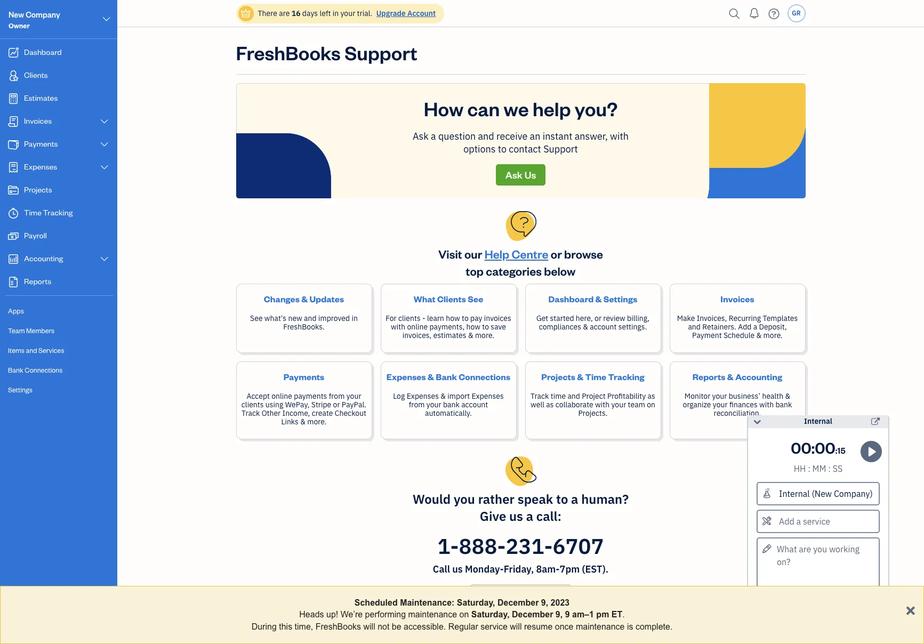 Task type: vqa. For each thing, say whether or not it's contained in the screenshot.
the timer,
no



Task type: locate. For each thing, give the bounding box(es) containing it.
2 horizontal spatial or
[[595, 314, 602, 323]]

freshbooks down up!
[[316, 622, 361, 631]]

a inside make invoices, recurring templates and retainers. add a deposit, payment schedule & more.
[[753, 322, 757, 332]]

1 horizontal spatial more.
[[475, 331, 495, 340]]

0 horizontal spatial accounting
[[24, 253, 63, 263]]

0 vertical spatial time
[[24, 207, 41, 218]]

1 vertical spatial us
[[452, 563, 463, 575]]

on right team
[[647, 400, 655, 410]]

freshbooks down are
[[236, 40, 341, 65]]

team
[[628, 400, 645, 410]]

how
[[424, 96, 464, 121]]

0 horizontal spatial online
[[272, 391, 292, 401]]

here,
[[576, 314, 593, 323]]

1 horizontal spatial maintenance
[[576, 622, 625, 631]]

bank down items
[[8, 366, 23, 374]]

more. down the templates
[[763, 331, 783, 340]]

1 horizontal spatial support
[[506, 589, 543, 601]]

your inside log expenses & import expenses from your bank account automatically.
[[427, 400, 441, 410]]

9, left 9
[[556, 610, 563, 619]]

ask down how at the top
[[413, 130, 429, 142]]

and inside see what's new and improved in freshbooks.
[[304, 314, 317, 323]]

our
[[464, 246, 482, 261]]

to left pay
[[462, 314, 469, 323]]

get
[[536, 314, 548, 323]]

0 vertical spatial support
[[345, 40, 417, 65]]

1 vertical spatial payments
[[284, 371, 324, 382]]

bank
[[443, 400, 460, 410], [776, 400, 792, 410]]

1 horizontal spatial clients
[[398, 314, 421, 323]]

1 vertical spatial maintenance
[[576, 622, 625, 631]]

upgrade
[[376, 9, 406, 18]]

ask for ask us
[[505, 169, 523, 181]]

chevron large down image inside accounting link
[[100, 255, 109, 263]]

freshbooks support
[[236, 40, 417, 65]]

payment image
[[7, 139, 20, 150]]

hh : mm : ss
[[794, 463, 843, 474]]

time right timer image
[[24, 207, 41, 218]]

your left trial.
[[340, 9, 355, 18]]

ask us
[[505, 169, 536, 181]]

we
[[504, 96, 529, 121]]

recurring
[[729, 314, 761, 323]]

ask inside ask us button
[[505, 169, 523, 181]]

or
[[551, 246, 562, 261], [595, 314, 602, 323], [333, 400, 340, 410]]

(est).
[[582, 563, 609, 575]]

1 horizontal spatial accounting
[[735, 371, 782, 382]]

payments,
[[430, 322, 465, 332]]

ask us button
[[496, 164, 546, 186]]

Add a client or project text field
[[758, 483, 879, 505]]

0 horizontal spatial tracking
[[43, 207, 73, 218]]

0 horizontal spatial will
[[363, 622, 375, 631]]

clients left -
[[398, 314, 421, 323]]

1 horizontal spatial projects
[[542, 371, 575, 382]]

with
[[610, 130, 629, 142], [391, 322, 405, 332], [595, 400, 610, 410], [759, 400, 774, 410]]

1 vertical spatial or
[[595, 314, 602, 323]]

0 horizontal spatial clients
[[24, 70, 48, 80]]

get started here, or review billing, compliances & account settings.
[[536, 314, 650, 332]]

how left save
[[466, 322, 481, 332]]

more. inside make invoices, recurring templates and retainers. add a deposit, payment schedule & more.
[[763, 331, 783, 340]]

0 vertical spatial dashboard
[[24, 47, 62, 57]]

pay
[[470, 314, 482, 323]]

clients left using
[[241, 400, 264, 410]]

chevron large down image for payments
[[100, 140, 109, 149]]

scheduled maintenance: saturday, december 9, 2023 heads up! we're performing maintenance on saturday, december 9, 9 am–1 pm et . during this time, freshbooks will not be accessible. regular service will resume once maintenance is complete.
[[252, 598, 673, 631]]

an
[[530, 130, 540, 142]]

internal
[[804, 417, 832, 426]]

chevron large down image
[[102, 13, 111, 26], [100, 140, 109, 149], [100, 163, 109, 172]]

support inside ask a question and receive an instant answer, with options to contact support
[[544, 143, 578, 155]]

0 horizontal spatial settings
[[8, 386, 32, 394]]

your up checkout
[[346, 391, 361, 401]]

0 horizontal spatial more.
[[307, 417, 327, 427]]

dashboard image
[[7, 47, 20, 58]]

0 vertical spatial see
[[468, 293, 483, 305]]

account inside 'get started here, or review billing, compliances & account settings.'
[[590, 322, 617, 332]]

centre
[[512, 246, 548, 261]]

add
[[738, 322, 752, 332]]

project image
[[7, 185, 20, 196]]

money image
[[7, 231, 20, 242]]

us right give
[[509, 508, 523, 525]]

online right for
[[407, 322, 428, 332]]

expenses right expense icon
[[24, 162, 57, 172]]

clients link
[[3, 65, 114, 87]]

dashboard up "started"
[[549, 293, 594, 305]]

payments right the payment image
[[24, 139, 58, 149]]

settings down bank connections
[[8, 386, 32, 394]]

am–1
[[572, 610, 594, 619]]

in right improved
[[352, 314, 358, 323]]

clients inside main element
[[24, 70, 48, 80]]

items and services link
[[3, 341, 114, 360]]

collapse timer details image
[[752, 415, 762, 428]]

to left save
[[482, 322, 489, 332]]

up!
[[326, 610, 338, 619]]

payments up payments
[[284, 371, 324, 382]]

projects inside main element
[[24, 185, 52, 195]]

in
[[333, 9, 339, 18], [352, 314, 358, 323]]

in inside see what's new and improved in freshbooks.
[[352, 314, 358, 323]]

0 horizontal spatial bank
[[8, 366, 23, 374]]

ask inside ask a question and receive an instant answer, with options to contact support
[[413, 130, 429, 142]]

complete.
[[636, 622, 673, 631]]

00 up hh
[[791, 437, 812, 458]]

chevron large down image inside 'expenses' link
[[100, 163, 109, 172]]

new company owner
[[9, 10, 60, 30]]

1 vertical spatial chevron large down image
[[100, 255, 109, 263]]

hh
[[794, 463, 806, 474]]

reports inside main element
[[24, 276, 51, 286]]

invoices up recurring
[[721, 293, 754, 305]]

0 horizontal spatial from
[[329, 391, 345, 401]]

what's
[[264, 314, 286, 323]]

days
[[302, 9, 318, 18]]

231-
[[506, 532, 553, 560]]

or inside 'get started here, or review billing, compliances & account settings.'
[[595, 314, 602, 323]]

with right collaborate
[[595, 400, 610, 410]]

a left question
[[431, 130, 436, 142]]

chevron large down image
[[100, 117, 109, 126], [100, 255, 109, 263]]

0 horizontal spatial us
[[452, 563, 463, 575]]

0 vertical spatial payments
[[24, 139, 58, 149]]

1 horizontal spatial in
[[352, 314, 358, 323]]

1 vertical spatial dashboard
[[549, 293, 594, 305]]

0 vertical spatial chevron large down image
[[102, 13, 111, 26]]

projects link
[[3, 180, 114, 202]]

bank up import
[[436, 371, 457, 382]]

ask left us
[[505, 169, 523, 181]]

reports for reports & accounting
[[693, 371, 726, 382]]

from up checkout
[[329, 391, 345, 401]]

0 horizontal spatial on
[[459, 610, 469, 619]]

1 horizontal spatial bank
[[776, 400, 792, 410]]

or inside 'visit our help centre or browse top categories below'
[[551, 246, 562, 261]]

& inside for clients - learn how to pay invoices with online payments, how to save invoices, estimates & more.
[[468, 331, 473, 340]]

1 vertical spatial projects
[[542, 371, 575, 382]]

search image
[[726, 6, 743, 22]]

with right the answer, on the top of page
[[610, 130, 629, 142]]

projects for projects & time tracking
[[542, 371, 575, 382]]

estimate image
[[7, 93, 20, 104]]

maintenance down 'pm'
[[576, 622, 625, 631]]

0 vertical spatial settings
[[604, 293, 638, 305]]

& right links
[[300, 417, 306, 427]]

1 vertical spatial clients
[[241, 400, 264, 410]]

your left team
[[611, 400, 626, 410]]

bank right business'
[[776, 400, 792, 410]]

-
[[422, 314, 425, 323]]

time,
[[295, 622, 313, 631]]

0 vertical spatial clients
[[398, 314, 421, 323]]

from
[[329, 391, 345, 401], [409, 400, 425, 410]]

see up pay
[[468, 293, 483, 305]]

more. inside for clients - learn how to pay invoices with online payments, how to save invoices, estimates & more.
[[475, 331, 495, 340]]

company
[[26, 10, 60, 20]]

more. down pay
[[475, 331, 495, 340]]

account left settings.
[[590, 322, 617, 332]]

0 vertical spatial projects
[[24, 185, 52, 195]]

connections down items and services
[[25, 366, 63, 374]]

settings up the review on the right of the page
[[604, 293, 638, 305]]

saturday,
[[457, 598, 495, 607], [471, 610, 510, 619]]

deposit,
[[759, 322, 787, 332]]

with up collapse timer details icon
[[759, 400, 774, 410]]

0 horizontal spatial payments
[[24, 139, 58, 149]]

to right speak on the right of the page
[[556, 491, 568, 508]]

1 vertical spatial track
[[242, 409, 260, 418]]

see left what's
[[250, 314, 263, 323]]

invoices
[[484, 314, 511, 323]]

expenses
[[24, 162, 57, 172], [387, 371, 426, 382], [407, 391, 439, 401], [472, 391, 504, 401]]

reports right report image
[[24, 276, 51, 286]]

schedule
[[724, 331, 755, 340]]

00 left the 15
[[815, 437, 836, 458]]

track inside accept online payments from your clients using wepay, stripe or paypal. track other income, create checkout links & more.
[[242, 409, 260, 418]]

support down upgrade
[[345, 40, 417, 65]]

will
[[363, 622, 375, 631], [510, 622, 522, 631]]

clients
[[24, 70, 48, 80], [437, 293, 466, 305]]

1 bank from the left
[[443, 400, 460, 410]]

below
[[544, 263, 576, 278]]

chevron large down image down payroll link
[[100, 255, 109, 263]]

0 horizontal spatial account
[[461, 400, 488, 410]]

1 horizontal spatial 9,
[[556, 610, 563, 619]]

& inside accept online payments from your clients using wepay, stripe or paypal. track other income, create checkout links & more.
[[300, 417, 306, 427]]

account inside log expenses & import expenses from your bank account automatically.
[[461, 400, 488, 410]]

projects up time
[[542, 371, 575, 382]]

saturday, up regular
[[457, 598, 495, 607]]

with inside for clients - learn how to pay invoices with online payments, how to save invoices, estimates & more.
[[391, 322, 405, 332]]

1 horizontal spatial how
[[466, 322, 481, 332]]

notifications image
[[746, 3, 763, 24]]

discard
[[801, 629, 836, 642]]

support down friday,
[[506, 589, 543, 601]]

888-
[[459, 532, 506, 560]]

2 vertical spatial or
[[333, 400, 340, 410]]

1 horizontal spatial online
[[407, 322, 428, 332]]

dashboard & settings
[[549, 293, 638, 305]]

with for reports & accounting
[[759, 400, 774, 410]]

1 vertical spatial support
[[544, 143, 578, 155]]

tracking up profitability
[[608, 371, 645, 382]]

or inside accept online payments from your clients using wepay, stripe or paypal. track other income, create checkout links & more.
[[333, 400, 340, 410]]

reports up the monitor
[[693, 371, 726, 382]]

1 vertical spatial saturday,
[[471, 610, 510, 619]]

1 vertical spatial reports
[[693, 371, 726, 382]]

1 horizontal spatial dashboard
[[549, 293, 594, 305]]

chevron large down image for expenses
[[100, 163, 109, 172]]

1 vertical spatial on
[[459, 610, 469, 619]]

dashboard inside main element
[[24, 47, 62, 57]]

and left retainers.
[[688, 322, 701, 332]]

accounting
[[24, 253, 63, 263], [735, 371, 782, 382]]

0 horizontal spatial as
[[546, 400, 554, 410]]

main element
[[0, 0, 144, 644]]

& left import
[[441, 391, 446, 401]]

clients inside accept online payments from your clients using wepay, stripe or paypal. track other income, create checkout links & more.
[[241, 400, 264, 410]]

or right here, in the right of the page
[[595, 314, 602, 323]]

0 horizontal spatial projects
[[24, 185, 52, 195]]

0 horizontal spatial reports
[[24, 276, 51, 286]]

and up options at top
[[478, 130, 494, 142]]

payments
[[24, 139, 58, 149], [284, 371, 324, 382]]

clients up learn
[[437, 293, 466, 305]]

freshbooks image
[[50, 627, 67, 640]]

1 horizontal spatial track
[[531, 391, 549, 401]]

1 vertical spatial accounting
[[735, 371, 782, 382]]

as right well
[[546, 400, 554, 410]]

more. inside accept online payments from your clients using wepay, stripe or paypal. track other income, create checkout links & more.
[[307, 417, 327, 427]]

×
[[906, 599, 916, 619]]

a right 'add'
[[753, 322, 757, 332]]

finances
[[730, 400, 758, 410]]

bank down expenses & bank connections
[[443, 400, 460, 410]]

templates
[[763, 314, 798, 323]]

2 horizontal spatial more.
[[763, 331, 783, 340]]

online
[[407, 322, 428, 332], [272, 391, 292, 401]]

1 vertical spatial ask
[[505, 169, 523, 181]]

there are 16 days left in your trial. upgrade account
[[258, 9, 436, 18]]

projects right the project icon
[[24, 185, 52, 195]]

crown image
[[240, 8, 251, 19]]

0 horizontal spatial 00
[[791, 437, 812, 458]]

accounting down payroll
[[24, 253, 63, 263]]

create
[[312, 409, 333, 418]]

:
[[812, 437, 815, 458], [836, 445, 838, 456], [808, 463, 811, 474], [828, 463, 831, 474]]

pm
[[596, 610, 609, 619]]

or right stripe on the bottom of page
[[333, 400, 340, 410]]

0 vertical spatial maintenance
[[408, 610, 457, 619]]

1 vertical spatial account
[[461, 400, 488, 410]]

track left time
[[531, 391, 549, 401]]

& right 'add'
[[757, 331, 762, 340]]

1 horizontal spatial on
[[647, 400, 655, 410]]

2 bank from the left
[[776, 400, 792, 410]]

: left ss
[[828, 463, 831, 474]]

1 horizontal spatial 00
[[815, 437, 836, 458]]

as
[[648, 391, 655, 401], [546, 400, 554, 410]]

retainers.
[[702, 322, 736, 332]]

receive
[[497, 130, 528, 142]]

more.
[[475, 331, 495, 340], [763, 331, 783, 340], [307, 417, 327, 427]]

in right left
[[333, 9, 339, 18]]

from inside log expenses & import expenses from your bank account automatically.
[[409, 400, 425, 410]]

with for what clients see
[[391, 322, 405, 332]]

tracking down projects link
[[43, 207, 73, 218]]

a left human?
[[571, 491, 578, 508]]

settings.
[[618, 322, 647, 332]]

1 horizontal spatial reports
[[693, 371, 726, 382]]

for
[[386, 314, 397, 323]]

support for show support key
[[506, 589, 543, 601]]

1 vertical spatial freshbooks
[[316, 622, 361, 631]]

support inside button
[[506, 589, 543, 601]]

see inside see what's new and improved in freshbooks.
[[250, 314, 263, 323]]

estimates
[[433, 331, 466, 340]]

account for settings
[[590, 322, 617, 332]]

browse
[[564, 246, 603, 261]]

your inside accept online payments from your clients using wepay, stripe or paypal. track other income, create checkout links & more.
[[346, 391, 361, 401]]

items and services
[[8, 346, 64, 355]]

with inside track time and project profitability as well as collaborate with your team on projects.
[[595, 400, 610, 410]]

0 vertical spatial in
[[333, 9, 339, 18]]

will right the service
[[510, 622, 522, 631]]

0 horizontal spatial connections
[[25, 366, 63, 374]]

1 vertical spatial 9,
[[556, 610, 563, 619]]

1-888-231-6707 call us monday-friday, 8am-7pm (est).
[[433, 532, 609, 575]]

on inside track time and project profitability as well as collaborate with your team on projects.
[[647, 400, 655, 410]]

1 horizontal spatial or
[[551, 246, 562, 261]]

with left -
[[391, 322, 405, 332]]

bank inside log expenses & import expenses from your bank account automatically.
[[443, 400, 460, 410]]

with for how can we help you?
[[610, 130, 629, 142]]

2 horizontal spatial support
[[544, 143, 578, 155]]

accounting up 'health'
[[735, 371, 782, 382]]

1 horizontal spatial tracking
[[608, 371, 645, 382]]

with inside the monitor your business' health & organize your finances with bank reconciliation.
[[759, 400, 774, 410]]

more. down stripe on the bottom of page
[[307, 417, 327, 427]]

from right log
[[409, 400, 425, 410]]

time up the project
[[585, 371, 606, 382]]

invoices,
[[697, 314, 727, 323]]

0 horizontal spatial support
[[345, 40, 417, 65]]

0 vertical spatial chevron large down image
[[100, 117, 109, 126]]

support down "instant"
[[544, 143, 578, 155]]

0 vertical spatial online
[[407, 322, 428, 332]]

in for improved
[[352, 314, 358, 323]]

invoice image
[[7, 116, 20, 127]]

make invoices, recurring templates and retainers. add a deposit, payment schedule & more.
[[677, 314, 798, 340]]

0 vertical spatial clients
[[24, 70, 48, 80]]

with inside ask a question and receive an instant answer, with options to contact support
[[610, 130, 629, 142]]

as right team
[[648, 391, 655, 401]]

and right time
[[568, 391, 580, 401]]

2 chevron large down image from the top
[[100, 255, 109, 263]]

accounting inside accounting link
[[24, 253, 63, 263]]

0 horizontal spatial invoices
[[24, 116, 52, 126]]

Add a service text field
[[758, 511, 879, 532]]

expenses right log
[[407, 391, 439, 401]]

: inside 00 : 00 : 15
[[836, 445, 838, 456]]

0 horizontal spatial in
[[333, 9, 339, 18]]

accept
[[247, 391, 270, 401]]

: up ss
[[836, 445, 838, 456]]

2 00 from the left
[[815, 437, 836, 458]]

1 horizontal spatial will
[[510, 622, 522, 631]]

0 vertical spatial reports
[[24, 276, 51, 286]]

how up estimates
[[446, 314, 460, 323]]

0 vertical spatial account
[[590, 322, 617, 332]]

& down pay
[[468, 331, 473, 340]]

1 vertical spatial in
[[352, 314, 358, 323]]

1 vertical spatial settings
[[8, 386, 32, 394]]

1 horizontal spatial from
[[409, 400, 425, 410]]

0 vertical spatial track
[[531, 391, 549, 401]]

bank connections
[[8, 366, 63, 374]]

: up hh : mm : ss
[[812, 437, 815, 458]]

ask for ask a question and receive an instant answer, with options to contact support
[[413, 130, 429, 142]]

9, left 2023
[[541, 598, 548, 607]]

on up regular
[[459, 610, 469, 619]]

dashboard up the clients link
[[24, 47, 62, 57]]

to inside ask a question and receive an instant answer, with options to contact support
[[498, 143, 507, 155]]

0 vertical spatial us
[[509, 508, 523, 525]]

1 chevron large down image from the top
[[100, 117, 109, 126]]

0 horizontal spatial dashboard
[[24, 47, 62, 57]]

0 horizontal spatial time
[[24, 207, 41, 218]]

connections up import
[[459, 371, 510, 382]]

chevron large down image inside invoices link
[[100, 117, 109, 126]]

online up other
[[272, 391, 292, 401]]

0 horizontal spatial ask
[[413, 130, 429, 142]]

track down the accept
[[242, 409, 260, 418]]

1 horizontal spatial ask
[[505, 169, 523, 181]]

your left import
[[427, 400, 441, 410]]

us inside 1-888-231-6707 call us monday-friday, 8am-7pm (est).
[[452, 563, 463, 575]]

upgrade account link
[[374, 9, 436, 18]]

visit our help centre or browse top categories below
[[438, 246, 603, 278]]

you
[[454, 491, 475, 508]]



Task type: describe. For each thing, give the bounding box(es) containing it.
0 vertical spatial saturday,
[[457, 598, 495, 607]]

0 vertical spatial 9,
[[541, 598, 548, 607]]

can
[[467, 96, 500, 121]]

1 horizontal spatial settings
[[604, 293, 638, 305]]

6707
[[553, 532, 604, 560]]

links
[[281, 417, 299, 427]]

freshbooks inside "scheduled maintenance: saturday, december 9, 2023 heads up! we're performing maintenance on saturday, december 9, 9 am–1 pm et . during this time, freshbooks will not be accessible. regular service will resume once maintenance is complete."
[[316, 622, 361, 631]]

from inside accept online payments from your clients using wepay, stripe or paypal. track other income, create checkout links & more.
[[329, 391, 345, 401]]

× button
[[906, 599, 916, 619]]

dashboard for dashboard
[[24, 47, 62, 57]]

rather
[[478, 491, 515, 508]]

reports for reports
[[24, 276, 51, 286]]

you?
[[575, 96, 618, 121]]

go to help image
[[766, 6, 783, 22]]

and inside ask a question and receive an instant answer, with options to contact support
[[478, 130, 494, 142]]

team members link
[[3, 322, 114, 340]]

& inside make invoices, recurring templates and retainers. add a deposit, payment schedule & more.
[[757, 331, 762, 340]]

health
[[762, 391, 784, 401]]

us inside would you rather speak to a human? give us a call:
[[509, 508, 523, 525]]

categories
[[486, 263, 542, 278]]

2 will from the left
[[510, 622, 522, 631]]

reports link
[[3, 271, 114, 293]]

on inside "scheduled maintenance: saturday, december 9, 2023 heads up! we're performing maintenance on saturday, december 9, 9 am–1 pm et . during this time, freshbooks will not be accessible. regular service will resume once maintenance is complete."
[[459, 610, 469, 619]]

client image
[[7, 70, 20, 81]]

reconciliation.
[[714, 409, 761, 418]]

bank inside main element
[[8, 366, 23, 374]]

expenses up log
[[387, 371, 426, 382]]

open in new window image
[[871, 415, 880, 428]]

expenses right import
[[472, 391, 504, 401]]

online inside accept online payments from your clients using wepay, stripe or paypal. track other income, create checkout links & more.
[[272, 391, 292, 401]]

your inside track time and project profitability as well as collaborate with your team on projects.
[[611, 400, 626, 410]]

What are you working on? text field
[[757, 538, 880, 591]]

payments inside payments link
[[24, 139, 58, 149]]

16
[[292, 9, 301, 18]]

1 will from the left
[[363, 622, 375, 631]]

2023
[[551, 598, 570, 607]]

1 00 from the left
[[791, 437, 812, 458]]

what clients see
[[414, 293, 483, 305]]

your left finances
[[713, 400, 728, 410]]

see what's new and improved in freshbooks.
[[250, 314, 358, 332]]

1 horizontal spatial connections
[[459, 371, 510, 382]]

time tracking
[[24, 207, 73, 218]]

& inside 'get started here, or review billing, compliances & account settings.'
[[583, 322, 588, 332]]

time inside main element
[[24, 207, 41, 218]]

a inside ask a question and receive an instant answer, with options to contact support
[[431, 130, 436, 142]]

there
[[258, 9, 277, 18]]

& up log expenses & import expenses from your bank account automatically.
[[428, 371, 434, 382]]

& inside the monitor your business' health & organize your finances with bank reconciliation.
[[785, 391, 790, 401]]

not
[[378, 622, 390, 631]]

new
[[9, 10, 24, 20]]

expenses & bank connections
[[387, 371, 510, 382]]

discard button
[[757, 625, 880, 644]]

× dialog
[[0, 586, 924, 644]]

projects & time tracking
[[542, 371, 645, 382]]

dashboard for dashboard & settings
[[549, 293, 594, 305]]

& up new
[[301, 293, 308, 305]]

& up 'get started here, or review billing, compliances & account settings.'
[[595, 293, 602, 305]]

paypal.
[[342, 400, 366, 410]]

help centre link
[[485, 246, 548, 261]]

started
[[550, 314, 574, 323]]

project
[[582, 391, 606, 401]]

show support key
[[480, 589, 562, 601]]

0 horizontal spatial maintenance
[[408, 610, 457, 619]]

to inside would you rather speak to a human? give us a call:
[[556, 491, 568, 508]]

7pm
[[560, 563, 580, 575]]

track time and project profitability as well as collaborate with your team on projects.
[[531, 391, 655, 418]]

tracking inside main element
[[43, 207, 73, 218]]

online inside for clients - learn how to pay invoices with online payments, how to save invoices, estimates & more.
[[407, 322, 428, 332]]

0 vertical spatial freshbooks
[[236, 40, 341, 65]]

connections inside main element
[[25, 366, 63, 374]]

billing,
[[627, 314, 650, 323]]

chart image
[[7, 254, 20, 265]]

timer image
[[7, 208, 20, 219]]

chevron large down image for invoices
[[100, 117, 109, 126]]

account for bank
[[461, 400, 488, 410]]

in for left
[[333, 9, 339, 18]]

stripe
[[311, 400, 331, 410]]

1 horizontal spatial bank
[[436, 371, 457, 382]]

gr button
[[787, 4, 806, 22]]

we're
[[341, 610, 363, 619]]

checkout
[[335, 409, 366, 418]]

payments link
[[3, 134, 114, 156]]

a left call:
[[526, 508, 533, 525]]

make
[[677, 314, 695, 323]]

1 horizontal spatial as
[[648, 391, 655, 401]]

payroll
[[24, 230, 47, 241]]

0 vertical spatial december
[[498, 598, 539, 607]]

question
[[438, 130, 476, 142]]

& up business'
[[727, 371, 734, 382]]

track inside track time and project profitability as well as collaborate with your team on projects.
[[531, 391, 549, 401]]

expenses link
[[3, 157, 114, 179]]

income,
[[282, 409, 310, 418]]

service
[[481, 622, 508, 631]]

report image
[[7, 277, 20, 287]]

new
[[288, 314, 302, 323]]

options
[[464, 143, 496, 155]]

is
[[627, 622, 633, 631]]

expenses inside main element
[[24, 162, 57, 172]]

& inside log expenses & import expenses from your bank account automatically.
[[441, 391, 446, 401]]

1 vertical spatial time
[[585, 371, 606, 382]]

log expenses & import expenses from your bank account automatically.
[[393, 391, 504, 418]]

your right the monitor
[[712, 391, 727, 401]]

apps
[[8, 307, 24, 315]]

dashboard link
[[3, 42, 114, 64]]

& up the project
[[577, 371, 584, 382]]

show
[[480, 589, 504, 601]]

heads
[[299, 610, 324, 619]]

changes & updates
[[264, 293, 344, 305]]

chevron large down image for accounting
[[100, 255, 109, 263]]

invoices link
[[3, 111, 114, 133]]

would you rather speak to a human? give us a call:
[[413, 491, 629, 525]]

estimates link
[[3, 88, 114, 110]]

automatically.
[[425, 409, 472, 418]]

save
[[491, 322, 506, 332]]

settings inside main element
[[8, 386, 32, 394]]

resume timer image
[[865, 446, 879, 458]]

us
[[525, 169, 536, 181]]

visit
[[438, 246, 462, 261]]

and inside main element
[[26, 346, 37, 355]]

once
[[555, 622, 574, 631]]

settings link
[[3, 381, 114, 399]]

top
[[466, 263, 484, 278]]

1 vertical spatial invoices
[[721, 293, 754, 305]]

team members
[[8, 326, 54, 335]]

bank inside the monitor your business' health & organize your finances with bank reconciliation.
[[776, 400, 792, 410]]

expense image
[[7, 162, 20, 173]]

this
[[279, 622, 292, 631]]

00 : 00 : 15
[[791, 437, 846, 458]]

human?
[[581, 491, 629, 508]]

help
[[485, 246, 509, 261]]

0 horizontal spatial how
[[446, 314, 460, 323]]

maintenance:
[[400, 598, 455, 607]]

key
[[545, 589, 562, 601]]

give
[[480, 508, 506, 525]]

services
[[38, 346, 64, 355]]

monitor your business' health & organize your finances with bank reconciliation.
[[683, 391, 792, 418]]

business'
[[729, 391, 761, 401]]

support for freshbooks support
[[345, 40, 417, 65]]

what
[[414, 293, 436, 305]]

projects for projects
[[24, 185, 52, 195]]

and inside track time and project profitability as well as collaborate with your team on projects.
[[568, 391, 580, 401]]

using
[[265, 400, 283, 410]]

: right hh
[[808, 463, 811, 474]]

ask a question and receive an instant answer, with options to contact support
[[413, 130, 629, 155]]

wepay,
[[285, 400, 310, 410]]

1-
[[438, 532, 459, 560]]

1 horizontal spatial see
[[468, 293, 483, 305]]

gr
[[792, 9, 801, 17]]

invoices inside main element
[[24, 116, 52, 126]]

1 vertical spatial december
[[512, 610, 553, 619]]

1 horizontal spatial clients
[[437, 293, 466, 305]]

8am-
[[536, 563, 560, 575]]

monday-
[[465, 563, 504, 575]]

et
[[612, 610, 623, 619]]

1 horizontal spatial payments
[[284, 371, 324, 382]]

team
[[8, 326, 25, 335]]

clients inside for clients - learn how to pay invoices with online payments, how to save invoices, estimates & more.
[[398, 314, 421, 323]]

and inside make invoices, recurring templates and retainers. add a deposit, payment schedule & more.
[[688, 322, 701, 332]]

resume
[[524, 622, 553, 631]]

instant
[[543, 130, 572, 142]]



